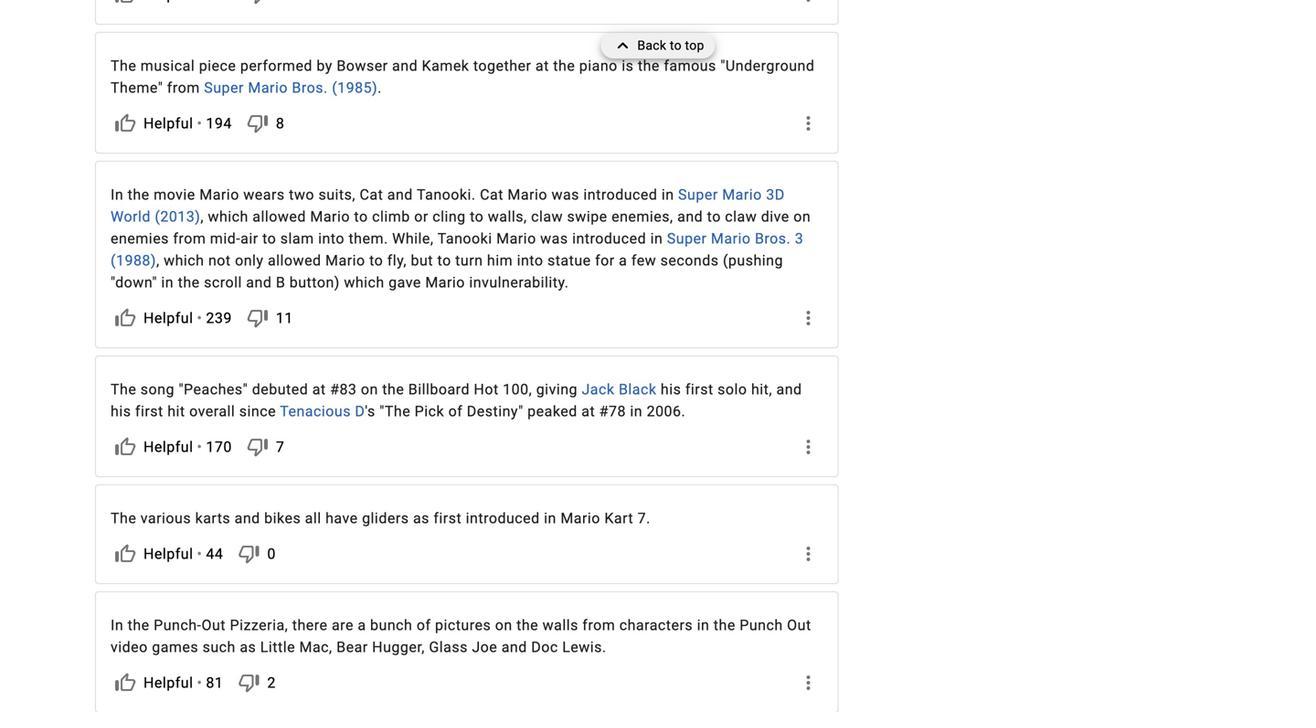 Task type: vqa. For each thing, say whether or not it's contained in the screenshot.
solo
yes



Task type: describe. For each thing, give the bounding box(es) containing it.
super for super mario bros. (1985) .
[[204, 79, 244, 96]]

little
[[260, 639, 295, 656]]

170
[[206, 438, 232, 456]]

introduced inside , which allowed mario to climb or cling to walls, claw swipe enemies, and to claw dive on enemies from mid-air to slam into them. while, tanooki mario was introduced in
[[573, 230, 647, 247]]

mario up the walls,
[[508, 186, 548, 203]]

allowed inside , which allowed mario to climb or cling to walls, claw swipe enemies, and to claw dive on enemies from mid-air to slam into them. while, tanooki mario was introduced in
[[253, 208, 306, 225]]

since
[[239, 403, 276, 420]]

such
[[203, 639, 236, 656]]

debuted
[[252, 381, 308, 398]]

in inside , which allowed mario to climb or cling to walls, claw swipe enemies, and to claw dive on enemies from mid-air to slam into them. while, tanooki mario was introduced in
[[651, 230, 663, 247]]

from inside , which allowed mario to climb or cling to walls, claw swipe enemies, and to claw dive on enemies from mid-air to slam into them. while, tanooki mario was introduced in
[[173, 230, 206, 247]]

bear
[[337, 639, 368, 656]]

tanooki.
[[417, 186, 476, 203]]

• for 44
[[197, 545, 202, 563]]

super for super mario bros. 3 (1988)
[[667, 230, 707, 247]]

mario down suits,
[[310, 208, 350, 225]]

194
[[206, 115, 232, 132]]

piano
[[580, 57, 618, 74]]

the up world at the left of page
[[128, 186, 150, 203]]

walls
[[543, 617, 579, 634]]

"down"
[[111, 274, 157, 291]]

billboard
[[409, 381, 470, 398]]

them.
[[349, 230, 388, 247]]

into inside , which not only allowed mario to fly, but to turn him into statue for a few seconds (pushing "down" in the scroll and b button) which gave mario invulnerability.
[[517, 252, 544, 269]]

and inside "his first solo hit, and his first hit overall since"
[[777, 381, 803, 398]]

in up enemies, at the top of page
[[662, 186, 675, 203]]

doc
[[532, 639, 559, 656]]

jack
[[582, 381, 615, 398]]

share on social media image for in the punch-out pizzeria, there are a bunch of pictures on the walls from characters in the punch out video games such as little mac, bear hugger, glass joe and doc lewis.
[[798, 672, 820, 694]]

peaked
[[528, 403, 578, 420]]

pick
[[415, 403, 445, 420]]

• for 194
[[197, 115, 202, 132]]

black
[[619, 381, 657, 398]]

glass
[[429, 639, 468, 656]]

solo
[[718, 381, 748, 398]]

0 vertical spatial was
[[552, 186, 580, 203]]

100,
[[503, 381, 532, 398]]

mario down the walls,
[[497, 230, 537, 247]]

2 claw from the left
[[725, 208, 757, 225]]

and inside the in the punch-out pizzeria, there are a bunch of pictures on the walls from characters in the punch out video games such as little mac, bear hugger, glass joe and doc lewis.
[[502, 639, 527, 656]]

share on social media image for the various karts and bikes all have gliders as first introduced in mario kart 7.
[[798, 543, 820, 565]]

hit
[[168, 403, 185, 420]]

kart
[[605, 510, 634, 527]]

239
[[206, 310, 232, 327]]

0
[[267, 545, 276, 563]]

together
[[474, 57, 532, 74]]

mario inside super mario bros. 3 (1988)
[[711, 230, 751, 247]]

pizzeria,
[[230, 617, 288, 634]]

destiny"
[[467, 403, 524, 420]]

7
[[276, 438, 285, 456]]

is helpful image for helpful • 81
[[114, 672, 136, 694]]

2 out from the left
[[788, 617, 812, 634]]

2 horizontal spatial first
[[686, 381, 714, 398]]

from inside the in the punch-out pizzeria, there are a bunch of pictures on the walls from characters in the punch out video games such as little mac, bear hugger, glass joe and doc lewis.
[[583, 617, 616, 634]]

two
[[289, 186, 315, 203]]

to up tanooki
[[470, 208, 484, 225]]

or
[[414, 208, 429, 225]]

the for the song "peaches" debuted at #83 on the billboard hot 100, giving jack black
[[111, 381, 137, 398]]

is helpful image for in
[[114, 307, 136, 329]]

by
[[317, 57, 333, 74]]

mario down them.
[[326, 252, 365, 269]]

1 is helpful image from the top
[[114, 0, 136, 5]]

is not helpful image for 7
[[247, 436, 269, 458]]

while,
[[392, 230, 434, 247]]

back to top button
[[601, 33, 716, 59]]

tenacious d link
[[280, 403, 365, 420]]

karts
[[195, 510, 231, 527]]

enemies,
[[612, 208, 674, 225]]

the for the various karts and bikes all have gliders as first introduced in mario kart 7.
[[111, 510, 137, 527]]

of inside the in the punch-out pizzeria, there are a bunch of pictures on the walls from characters in the punch out video games such as little mac, bear hugger, glass joe and doc lewis.
[[417, 617, 431, 634]]

him
[[487, 252, 513, 269]]

suits,
[[319, 186, 356, 203]]

3d
[[767, 186, 785, 203]]

is helpful image for the
[[114, 543, 136, 565]]

• for 81
[[197, 674, 202, 692]]

enemies
[[111, 230, 169, 247]]

bros. for (1985)
[[292, 79, 328, 96]]

back
[[638, 38, 667, 53]]

1 vertical spatial first
[[135, 403, 163, 420]]

invulnerability.
[[469, 274, 569, 291]]

in for in the punch-out pizzeria, there are a bunch of pictures on the walls from characters in the punch out video games such as little mac, bear hugger, glass joe and doc lewis.
[[111, 617, 124, 634]]

the left piano
[[554, 57, 576, 74]]

characters
[[620, 617, 693, 634]]

helpful • 239
[[144, 310, 232, 327]]

lewis.
[[563, 639, 607, 656]]

is helpful image for helpful • 194
[[114, 112, 136, 134]]

and right karts
[[235, 510, 260, 527]]

44
[[206, 545, 223, 563]]

joe
[[472, 639, 498, 656]]

all
[[305, 510, 322, 527]]

helpful for helpful • 44
[[144, 545, 193, 563]]

helpful for helpful • 170
[[144, 438, 193, 456]]

1 horizontal spatial of
[[449, 403, 463, 420]]

is not helpful image for 2
[[238, 672, 260, 694]]

and inside the musical piece performed by bowser and kamek together at the piano is the famous "underground theme" from
[[392, 57, 418, 74]]

in inside the in the punch-out pizzeria, there are a bunch of pictures on the walls from characters in the punch out video games such as little mac, bear hugger, glass joe and doc lewis.
[[697, 617, 710, 634]]

helpful for helpful • 81
[[144, 674, 193, 692]]

tanooki
[[438, 230, 493, 247]]

the musical piece performed by bowser and kamek together at the piano is the famous "underground theme" from
[[111, 57, 815, 96]]

the up doc
[[517, 617, 539, 634]]

few
[[632, 252, 657, 269]]

2 vertical spatial introduced
[[466, 510, 540, 527]]

the up "the
[[383, 381, 404, 398]]

the up video
[[128, 617, 150, 634]]

swipe
[[567, 208, 608, 225]]

mario up mid-
[[200, 186, 239, 203]]

share on social media image for the song "peaches" debuted at #83 on the billboard hot 100, giving
[[798, 436, 820, 458]]

in the punch-out pizzeria, there are a bunch of pictures on the walls from characters in the punch out video games such as little mac, bear hugger, glass joe and doc lewis.
[[111, 617, 812, 656]]

but
[[411, 252, 434, 269]]

in the movie mario wears two suits, cat and tanooki. cat mario was introduced in
[[111, 186, 679, 203]]

to up seconds
[[708, 208, 721, 225]]

movie
[[154, 186, 195, 203]]

performed
[[240, 57, 313, 74]]

musical
[[141, 57, 195, 74]]

fly,
[[388, 252, 407, 269]]

giving
[[537, 381, 578, 398]]

2 horizontal spatial which
[[344, 274, 385, 291]]

the inside , which not only allowed mario to fly, but to turn him into statue for a few seconds (pushing "down" in the scroll and b button) which gave mario invulnerability.
[[178, 274, 200, 291]]

expand less image
[[612, 33, 638, 59]]

are
[[332, 617, 354, 634]]

(1985)
[[332, 79, 378, 96]]

from inside the musical piece performed by bowser and kamek together at the piano is the famous "underground theme" from
[[167, 79, 200, 96]]

's
[[365, 403, 376, 420]]

"peaches"
[[179, 381, 248, 398]]

• for 170
[[197, 438, 202, 456]]



Task type: locate. For each thing, give the bounding box(es) containing it.
1 vertical spatial as
[[240, 639, 256, 656]]

the left various
[[111, 510, 137, 527]]

2 helpful from the top
[[144, 310, 193, 327]]

, which not only allowed mario to fly, but to turn him into statue for a few seconds (pushing "down" in the scroll and b button) which gave mario invulnerability.
[[111, 252, 784, 291]]

1 vertical spatial super
[[679, 186, 719, 203]]

his
[[661, 381, 682, 398], [111, 403, 131, 420]]

bros. inside super mario bros. 3 (1988)
[[755, 230, 791, 247]]

mario inside super mario 3d world (2013)
[[723, 186, 763, 203]]

helpful for helpful • 239
[[144, 310, 193, 327]]

air
[[241, 230, 258, 247]]

0 vertical spatial in
[[111, 186, 124, 203]]

2 vertical spatial is helpful image
[[114, 543, 136, 565]]

0 vertical spatial which
[[208, 208, 249, 225]]

2 vertical spatial is helpful image
[[114, 672, 136, 694]]

• left 239 in the top left of the page
[[197, 310, 202, 327]]

, which allowed mario to climb or cling to walls, claw swipe enemies, and to claw dive on enemies from mid-air to slam into them. while, tanooki mario was introduced in
[[111, 208, 811, 247]]

2 vertical spatial on
[[495, 617, 513, 634]]

and right joe
[[502, 639, 527, 656]]

• left 194
[[197, 115, 202, 132]]

have
[[326, 510, 358, 527]]

, for from
[[201, 208, 204, 225]]

2 vertical spatial super
[[667, 230, 707, 247]]

(pushing
[[723, 252, 784, 269]]

2 is helpful image from the top
[[114, 307, 136, 329]]

0 horizontal spatial bros.
[[292, 79, 328, 96]]

4 • from the top
[[197, 545, 202, 563]]

1 horizontal spatial first
[[434, 510, 462, 527]]

is helpful image
[[114, 0, 136, 5], [114, 307, 136, 329], [114, 543, 136, 565]]

(2013)
[[155, 208, 201, 225]]

3 share on social media image from the top
[[798, 307, 820, 329]]

mario down performed
[[248, 79, 288, 96]]

is not helpful image left 7 on the bottom left
[[247, 436, 269, 458]]

to inside button
[[670, 38, 682, 53]]

in up video
[[111, 617, 124, 634]]

1 horizontal spatial bros.
[[755, 230, 791, 247]]

a
[[619, 252, 628, 269], [358, 617, 366, 634]]

from down musical
[[167, 79, 200, 96]]

from up lewis.
[[583, 617, 616, 634]]

out
[[202, 617, 226, 634], [788, 617, 812, 634]]

2 vertical spatial which
[[344, 274, 385, 291]]

dive
[[762, 208, 790, 225]]

1 vertical spatial his
[[111, 403, 131, 420]]

at
[[536, 57, 549, 74], [312, 381, 326, 398], [582, 403, 596, 420]]

2 in from the top
[[111, 617, 124, 634]]

on up 's
[[361, 381, 378, 398]]

super for super mario 3d world (2013)
[[679, 186, 719, 203]]

0 vertical spatial on
[[794, 208, 811, 225]]

2 share on social media image from the top
[[798, 112, 820, 134]]

first down song
[[135, 403, 163, 420]]

famous
[[664, 57, 717, 74]]

and
[[392, 57, 418, 74], [388, 186, 413, 203], [678, 208, 703, 225], [246, 274, 272, 291], [777, 381, 803, 398], [235, 510, 260, 527], [502, 639, 527, 656]]

1 horizontal spatial a
[[619, 252, 628, 269]]

at right together
[[536, 57, 549, 74]]

1 out from the left
[[202, 617, 226, 634]]

, for "down"
[[156, 252, 160, 269]]

is helpful image down theme"
[[114, 112, 136, 134]]

0 vertical spatial ,
[[201, 208, 204, 225]]

slam
[[281, 230, 314, 247]]

of right bunch
[[417, 617, 431, 634]]

is not helpful image left 8
[[247, 112, 269, 134]]

7.
[[638, 510, 651, 527]]

the left scroll
[[178, 274, 200, 291]]

climb
[[372, 208, 410, 225]]

1 vertical spatial was
[[541, 230, 568, 247]]

super mario bros. (1985) .
[[204, 79, 382, 96]]

1 vertical spatial on
[[361, 381, 378, 398]]

a inside the in the punch-out pizzeria, there are a bunch of pictures on the walls from characters in the punch out video games such as little mac, bear hugger, glass joe and doc lewis.
[[358, 617, 366, 634]]

song
[[141, 381, 175, 398]]

0 vertical spatial of
[[449, 403, 463, 420]]

5 • from the top
[[197, 674, 202, 692]]

which up mid-
[[208, 208, 249, 225]]

0 vertical spatial bros.
[[292, 79, 328, 96]]

first
[[686, 381, 714, 398], [135, 403, 163, 420], [434, 510, 462, 527]]

super mario bros. 3 (1988)
[[111, 230, 804, 269]]

at inside the musical piece performed by bowser and kamek together at the piano is the famous "underground theme" from
[[536, 57, 549, 74]]

2 horizontal spatial on
[[794, 208, 811, 225]]

1 horizontal spatial at
[[536, 57, 549, 74]]

1 vertical spatial is helpful image
[[114, 436, 136, 458]]

into
[[318, 230, 345, 247], [517, 252, 544, 269]]

bros. for 3
[[755, 230, 791, 247]]

0 horizontal spatial out
[[202, 617, 226, 634]]

claw right the walls,
[[531, 208, 563, 225]]

gave
[[389, 274, 421, 291]]

in up few
[[651, 230, 663, 247]]

and left kamek
[[392, 57, 418, 74]]

the left punch
[[714, 617, 736, 634]]

is not helpful image
[[247, 0, 269, 5]]

1 vertical spatial at
[[312, 381, 326, 398]]

into up invulnerability.
[[517, 252, 544, 269]]

to left top
[[670, 38, 682, 53]]

1 cat from the left
[[360, 186, 383, 203]]

2 horizontal spatial at
[[582, 403, 596, 420]]

in down black
[[630, 403, 643, 420]]

0 vertical spatial first
[[686, 381, 714, 398]]

to
[[670, 38, 682, 53], [354, 208, 368, 225], [470, 208, 484, 225], [708, 208, 721, 225], [263, 230, 276, 247], [370, 252, 383, 269], [438, 252, 451, 269]]

1 the from the top
[[111, 57, 137, 74]]

and up climb
[[388, 186, 413, 203]]

1 horizontal spatial into
[[517, 252, 544, 269]]

1 • from the top
[[197, 115, 202, 132]]

1 in from the top
[[111, 186, 124, 203]]

only
[[235, 252, 264, 269]]

punch
[[740, 617, 783, 634]]

was inside , which allowed mario to climb or cling to walls, claw swipe enemies, and to claw dive on enemies from mid-air to slam into them. while, tanooki mario was introduced in
[[541, 230, 568, 247]]

which for air
[[208, 208, 249, 225]]

3 the from the top
[[111, 510, 137, 527]]

1 vertical spatial share on social media image
[[798, 672, 820, 694]]

0 vertical spatial share on social media image
[[798, 436, 820, 458]]

0 horizontal spatial cat
[[360, 186, 383, 203]]

into inside , which allowed mario to climb or cling to walls, claw swipe enemies, and to claw dive on enemies from mid-air to slam into them. while, tanooki mario was introduced in
[[318, 230, 345, 247]]

helpful • 194
[[144, 115, 232, 132]]

allowed down the wears
[[253, 208, 306, 225]]

is helpful image left helpful • 44
[[114, 543, 136, 565]]

, inside , which not only allowed mario to fly, but to turn him into statue for a few seconds (pushing "down" in the scroll and b button) which gave mario invulnerability.
[[156, 252, 160, 269]]

helpful • 44
[[144, 545, 223, 563]]

to up them.
[[354, 208, 368, 225]]

the left song
[[111, 381, 137, 398]]

out up such at the bottom left
[[202, 617, 226, 634]]

0 vertical spatial a
[[619, 252, 628, 269]]

b
[[276, 274, 286, 291]]

"underground
[[721, 57, 815, 74]]

the song "peaches" debuted at #83 on the billboard hot 100, giving jack black
[[111, 381, 657, 398]]

3 is helpful image from the top
[[114, 672, 136, 694]]

1 horizontal spatial ,
[[201, 208, 204, 225]]

super
[[204, 79, 244, 96], [679, 186, 719, 203], [667, 230, 707, 247]]

there
[[292, 617, 328, 634]]

in up world at the left of page
[[111, 186, 124, 203]]

1 vertical spatial of
[[417, 617, 431, 634]]

which inside , which allowed mario to climb or cling to walls, claw swipe enemies, and to claw dive on enemies from mid-air to slam into them. while, tanooki mario was introduced in
[[208, 208, 249, 225]]

on inside the in the punch-out pizzeria, there are a bunch of pictures on the walls from characters in the punch out video games such as little mac, bear hugger, glass joe and doc lewis.
[[495, 617, 513, 634]]

is helpful image left 'helpful • 170'
[[114, 436, 136, 458]]

•
[[197, 115, 202, 132], [197, 310, 202, 327], [197, 438, 202, 456], [197, 545, 202, 563], [197, 674, 202, 692]]

1 horizontal spatial out
[[788, 617, 812, 634]]

is not helpful image left 11
[[247, 307, 269, 329]]

helpful for helpful • 194
[[144, 115, 193, 132]]

0 vertical spatial introduced
[[584, 186, 658, 203]]

1 is helpful image from the top
[[114, 112, 136, 134]]

0 vertical spatial his
[[661, 381, 682, 398]]

5 helpful from the top
[[144, 674, 193, 692]]

1 horizontal spatial cat
[[480, 186, 504, 203]]

super inside super mario bros. 3 (1988)
[[667, 230, 707, 247]]

on up joe
[[495, 617, 513, 634]]

mario left 3d at top
[[723, 186, 763, 203]]

his up 2006.
[[661, 381, 682, 398]]

tenacious d 's "the pick of destiny" peaked at #78 in 2006.
[[280, 403, 686, 420]]

helpful down theme"
[[144, 115, 193, 132]]

2 vertical spatial first
[[434, 510, 462, 527]]

0 vertical spatial as
[[413, 510, 430, 527]]

• for 239
[[197, 310, 202, 327]]

1 vertical spatial bros.
[[755, 230, 791, 247]]

1 vertical spatial introduced
[[573, 230, 647, 247]]

1 vertical spatial ,
[[156, 252, 160, 269]]

walls,
[[488, 208, 527, 225]]

share on social media image for in the movie mario wears two suits, cat and tanooki. cat mario was introduced in
[[798, 307, 820, 329]]

• left 170
[[197, 438, 202, 456]]

helpful down the games
[[144, 674, 193, 692]]

2 cat from the left
[[480, 186, 504, 203]]

first right the gliders
[[434, 510, 462, 527]]

to left fly,
[[370, 252, 383, 269]]

1 vertical spatial in
[[111, 617, 124, 634]]

was up swipe
[[552, 186, 580, 203]]

cling
[[433, 208, 466, 225]]

is helpful image for helpful • 170
[[114, 436, 136, 458]]

0 horizontal spatial first
[[135, 403, 163, 420]]

0 vertical spatial is helpful image
[[114, 112, 136, 134]]

share on social media image for the musical piece performed by bowser and kamek together at the piano is the famous "underground theme" from
[[798, 112, 820, 134]]

from down (2013)
[[173, 230, 206, 247]]

and right hit,
[[777, 381, 803, 398]]

claw left dive on the right of the page
[[725, 208, 757, 225]]

as inside the in the punch-out pizzeria, there are a bunch of pictures on the walls from characters in the punch out video games such as little mac, bear hugger, glass joe and doc lewis.
[[240, 639, 256, 656]]

as right the gliders
[[413, 510, 430, 527]]

at up the tenacious d link
[[312, 381, 326, 398]]

kamek
[[422, 57, 470, 74]]

0 horizontal spatial at
[[312, 381, 326, 398]]

0 vertical spatial from
[[167, 79, 200, 96]]

cat up climb
[[360, 186, 383, 203]]

1 horizontal spatial as
[[413, 510, 430, 527]]

0 horizontal spatial his
[[111, 403, 131, 420]]

(1988)
[[111, 252, 156, 269]]

• left 81
[[197, 674, 202, 692]]

allowed inside , which not only allowed mario to fly, but to turn him into statue for a few seconds (pushing "down" in the scroll and b button) which gave mario invulnerability.
[[268, 252, 322, 269]]

theme"
[[111, 79, 163, 96]]

2 is helpful image from the top
[[114, 436, 136, 458]]

is helpful image down "down"
[[114, 307, 136, 329]]

1 share on social media image from the top
[[798, 0, 820, 5]]

1 share on social media image from the top
[[798, 436, 820, 458]]

gliders
[[362, 510, 409, 527]]

a inside , which not only allowed mario to fly, but to turn him into statue for a few seconds (pushing "down" in the scroll and b button) which gave mario invulnerability.
[[619, 252, 628, 269]]

a right are
[[358, 617, 366, 634]]

0 horizontal spatial ,
[[156, 252, 160, 269]]

#78
[[600, 403, 626, 420]]

mid-
[[210, 230, 241, 247]]

3 helpful from the top
[[144, 438, 193, 456]]

in right characters
[[697, 617, 710, 634]]

share on social media image
[[798, 0, 820, 5], [798, 112, 820, 134], [798, 307, 820, 329], [798, 543, 820, 565]]

piece
[[199, 57, 236, 74]]

2006.
[[647, 403, 686, 420]]

hit,
[[752, 381, 773, 398]]

0 horizontal spatial into
[[318, 230, 345, 247]]

world
[[111, 208, 151, 225]]

• left 44
[[197, 545, 202, 563]]

mario down but
[[426, 274, 465, 291]]

back to top
[[638, 38, 705, 53]]

in inside the in the punch-out pizzeria, there are a bunch of pictures on the walls from characters in the punch out video games such as little mac, bear hugger, glass joe and doc lewis.
[[111, 617, 124, 634]]

0 vertical spatial is helpful image
[[114, 0, 136, 5]]

super mario bros. 3 (1988) link
[[111, 230, 804, 269]]

which left "gave"
[[344, 274, 385, 291]]

is not helpful image for 0
[[238, 543, 260, 565]]

helpful • 170
[[144, 438, 232, 456]]

wears
[[244, 186, 285, 203]]

is
[[622, 57, 634, 74]]

bunch
[[370, 617, 413, 634]]

3 is helpful image from the top
[[114, 543, 136, 565]]

cat up the walls,
[[480, 186, 504, 203]]

0 horizontal spatial as
[[240, 639, 256, 656]]

#83
[[330, 381, 357, 398]]

1 vertical spatial a
[[358, 617, 366, 634]]

0 vertical spatial allowed
[[253, 208, 306, 225]]

overall
[[189, 403, 235, 420]]

turn
[[456, 252, 483, 269]]

0 vertical spatial the
[[111, 57, 137, 74]]

mac,
[[300, 639, 333, 656]]

scroll
[[204, 274, 242, 291]]

his left hit
[[111, 403, 131, 420]]

3
[[795, 230, 804, 247]]

of right pick
[[449, 403, 463, 420]]

allowed
[[253, 208, 306, 225], [268, 252, 322, 269]]

super inside super mario 3d world (2013)
[[679, 186, 719, 203]]

share on social media image
[[798, 436, 820, 458], [798, 672, 820, 694]]

and up seconds
[[678, 208, 703, 225]]

which left not
[[164, 252, 204, 269]]

a right for
[[619, 252, 628, 269]]

1 vertical spatial allowed
[[268, 252, 322, 269]]

is not helpful image
[[247, 112, 269, 134], [247, 307, 269, 329], [247, 436, 269, 458], [238, 543, 260, 565], [238, 672, 260, 694]]

3 • from the top
[[197, 438, 202, 456]]

is not helpful image for 11
[[247, 307, 269, 329]]

in left kart
[[544, 510, 557, 527]]

1 helpful from the top
[[144, 115, 193, 132]]

in for in the movie mario wears two suits, cat and tanooki. cat mario was introduced in
[[111, 186, 124, 203]]

1 horizontal spatial on
[[495, 617, 513, 634]]

2 • from the top
[[197, 310, 202, 327]]

hot
[[474, 381, 499, 398]]

2 share on social media image from the top
[[798, 672, 820, 694]]

various
[[141, 510, 191, 527]]

1 vertical spatial from
[[173, 230, 206, 247]]

to right air
[[263, 230, 276, 247]]

games
[[152, 639, 199, 656]]

bros. down by
[[292, 79, 328, 96]]

2 the from the top
[[111, 381, 137, 398]]

0 horizontal spatial on
[[361, 381, 378, 398]]

which for the
[[164, 252, 204, 269]]

1 claw from the left
[[531, 208, 563, 225]]

2 vertical spatial at
[[582, 403, 596, 420]]

first left solo
[[686, 381, 714, 398]]

2 vertical spatial from
[[583, 617, 616, 634]]

allowed down slam
[[268, 252, 322, 269]]

on up 3
[[794, 208, 811, 225]]

on inside , which allowed mario to climb or cling to walls, claw swipe enemies, and to claw dive on enemies from mid-air to slam into them. while, tanooki mario was introduced in
[[794, 208, 811, 225]]

1 vertical spatial into
[[517, 252, 544, 269]]

is helpful image up theme"
[[114, 0, 136, 5]]

is helpful image down video
[[114, 672, 136, 694]]

and inside , which not only allowed mario to fly, but to turn him into statue for a few seconds (pushing "down" in the scroll and b button) which gave mario invulnerability.
[[246, 274, 272, 291]]

the down back
[[638, 57, 660, 74]]

2 vertical spatial the
[[111, 510, 137, 527]]

the
[[554, 57, 576, 74], [638, 57, 660, 74], [128, 186, 150, 203], [178, 274, 200, 291], [383, 381, 404, 398], [128, 617, 150, 634], [517, 617, 539, 634], [714, 617, 736, 634]]

mario left kart
[[561, 510, 601, 527]]

and left "b"
[[246, 274, 272, 291]]

1 vertical spatial is helpful image
[[114, 307, 136, 329]]

1 horizontal spatial claw
[[725, 208, 757, 225]]

and inside , which allowed mario to climb or cling to walls, claw swipe enemies, and to claw dive on enemies from mid-air to slam into them. while, tanooki mario was introduced in
[[678, 208, 703, 225]]

, inside , which allowed mario to climb or cling to walls, claw swipe enemies, and to claw dive on enemies from mid-air to slam into them. while, tanooki mario was introduced in
[[201, 208, 204, 225]]

statue
[[548, 252, 591, 269]]

0 vertical spatial into
[[318, 230, 345, 247]]

is not helpful image left 2
[[238, 672, 260, 694]]

4 share on social media image from the top
[[798, 543, 820, 565]]

claw
[[531, 208, 563, 225], [725, 208, 757, 225]]

0 horizontal spatial a
[[358, 617, 366, 634]]

helpful down various
[[144, 545, 193, 563]]

tenacious
[[280, 403, 351, 420]]

to right but
[[438, 252, 451, 269]]

2
[[267, 674, 276, 692]]

1 horizontal spatial which
[[208, 208, 249, 225]]

as down pizzeria,
[[240, 639, 256, 656]]

super mario 3d world (2013)
[[111, 186, 785, 225]]

helpful down "down"
[[144, 310, 193, 327]]

the various karts and bikes all have gliders as first introduced in mario kart 7.
[[111, 510, 651, 527]]

video
[[111, 639, 148, 656]]

bros.
[[292, 79, 328, 96], [755, 230, 791, 247]]

1 vertical spatial which
[[164, 252, 204, 269]]

top
[[685, 38, 705, 53]]

is helpful image
[[114, 112, 136, 134], [114, 436, 136, 458], [114, 672, 136, 694]]

0 horizontal spatial which
[[164, 252, 204, 269]]

0 vertical spatial super
[[204, 79, 244, 96]]

jack black link
[[582, 381, 657, 398]]

0 vertical spatial at
[[536, 57, 549, 74]]

0 horizontal spatial of
[[417, 617, 431, 634]]

is not helpful image left 0
[[238, 543, 260, 565]]

4 helpful from the top
[[144, 545, 193, 563]]

in inside , which not only allowed mario to fly, but to turn him into statue for a few seconds (pushing "down" in the scroll and b button) which gave mario invulnerability.
[[161, 274, 174, 291]]

81
[[206, 674, 223, 692]]

in right "down"
[[161, 274, 174, 291]]

is not helpful image for 8
[[247, 112, 269, 134]]

helpful down hit
[[144, 438, 193, 456]]

1 vertical spatial the
[[111, 381, 137, 398]]

bikes
[[264, 510, 301, 527]]

out right punch
[[788, 617, 812, 634]]

the up theme"
[[111, 57, 137, 74]]

d
[[355, 403, 365, 420]]

the inside the musical piece performed by bowser and kamek together at the piano is the famous "underground theme" from
[[111, 57, 137, 74]]

his first solo hit, and his first hit overall since
[[111, 381, 803, 420]]

mario up (pushing
[[711, 230, 751, 247]]

at down "jack"
[[582, 403, 596, 420]]

1 horizontal spatial his
[[661, 381, 682, 398]]

the for the musical piece performed by bowser and kamek together at the piano is the famous "underground theme" from
[[111, 57, 137, 74]]

0 horizontal spatial claw
[[531, 208, 563, 225]]

into right slam
[[318, 230, 345, 247]]

was up statue
[[541, 230, 568, 247]]

bros. down dive on the right of the page
[[755, 230, 791, 247]]



